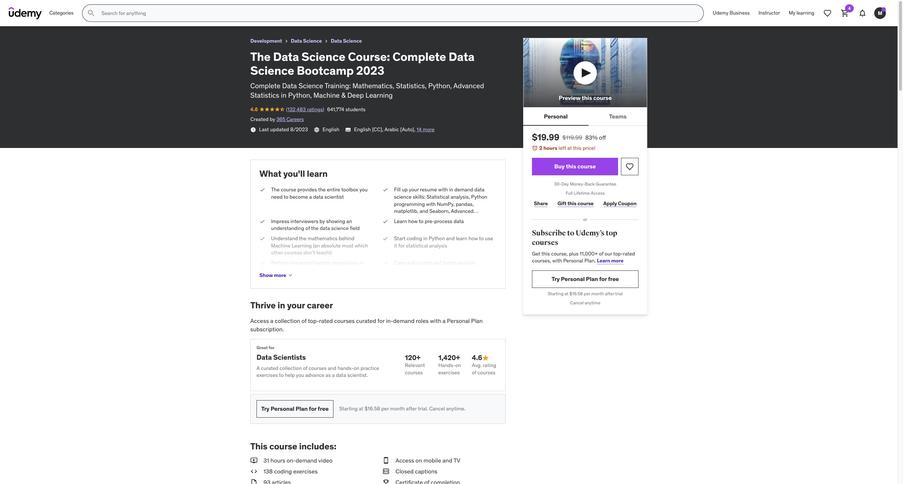 Task type: vqa. For each thing, say whether or not it's contained in the screenshot.
more in button
yes



Task type: locate. For each thing, give the bounding box(es) containing it.
by inside impress interviewers by showing an understanding of the data science field
[[320, 218, 325, 225]]

bootcamp
[[144, 3, 173, 11], [297, 63, 354, 78]]

demand left roles
[[393, 318, 415, 325]]

1 horizontal spatial python
[[429, 235, 445, 242]]

rating
[[483, 363, 497, 369]]

of left our
[[599, 251, 604, 257]]

skills:
[[413, 194, 426, 200]]

course for preview this course
[[594, 94, 612, 102]]

course language image
[[314, 127, 320, 133]]

1,420+
[[439, 354, 460, 363]]

1 horizontal spatial coding
[[407, 235, 422, 242]]

coding
[[407, 235, 422, 242], [274, 468, 292, 476]]

tensorflow
[[438, 230, 464, 236]]

the up the don't
[[299, 235, 307, 242]]

learning right my
[[797, 10, 815, 16]]

course
[[594, 94, 612, 102], [578, 163, 596, 170], [281, 187, 296, 193], [578, 200, 594, 207], [269, 441, 297, 453]]

python down perform
[[271, 267, 287, 274]]

cluster
[[417, 260, 432, 266]]

tab list containing personal
[[524, 108, 648, 126]]

of down thrive in your career
[[302, 318, 307, 325]]

0 horizontal spatial more
[[274, 272, 286, 279]]

python,
[[428, 81, 452, 90], [288, 91, 312, 100]]

linear
[[291, 260, 304, 266]]

personal down plus
[[564, 258, 584, 264]]

science down showing
[[331, 225, 349, 232]]

to left 'help'
[[279, 372, 284, 379]]

4.6
[[6, 13, 13, 19], [250, 106, 258, 113], [472, 354, 482, 363]]

fill
[[394, 187, 401, 193]]

statistical up out
[[406, 243, 428, 249]]

personal inside access a collection of top-rated courses curated for in-demand roles with a personal plan subscription.
[[447, 318, 470, 325]]

access for access on mobile and tv
[[396, 457, 414, 465]]

per for trial
[[584, 291, 591, 297]]

cancel
[[571, 300, 584, 306], [429, 406, 445, 413]]

2 horizontal spatial python
[[471, 194, 488, 200]]

free down as
[[318, 406, 329, 413]]

trial
[[616, 291, 623, 297]]

more down perform
[[274, 272, 286, 279]]

access up subscription. on the left bottom
[[250, 318, 269, 325]]

2 vertical spatial python
[[271, 267, 287, 274]]

free
[[608, 276, 619, 283], [318, 406, 329, 413]]

month for trial.
[[390, 406, 405, 413]]

1 vertical spatial at
[[565, 291, 569, 297]]

0 vertical spatial starting
[[548, 291, 564, 297]]

2023 for the data science course: complete data science bootcamp 2023 complete data science training: mathematics, statistics, python, advanced statistics in python, machine & deep learning
[[356, 63, 385, 78]]

of inside great for data scientists a curated collection of courses and hands-on practice exercises to help you advance as a data scientist.
[[303, 365, 308, 372]]

how down matplotlib,
[[409, 218, 418, 225]]

0 horizontal spatial free
[[318, 406, 329, 413]]

python down stats
[[429, 235, 445, 242]]

curated left 'in-'
[[356, 318, 376, 325]]

regressions
[[332, 260, 359, 266]]

to right "need"
[[284, 194, 289, 200]]

(132,483 left categories dropdown button
[[22, 13, 42, 19]]

after inside "thrive in your career" element
[[406, 406, 417, 413]]

at inside starting at $16.58 per month after trial cancel anytime
[[565, 291, 569, 297]]

deep up it
[[394, 230, 407, 236]]

0 horizontal spatial try personal plan for free link
[[257, 401, 334, 418]]

0 horizontal spatial learning
[[408, 230, 426, 236]]

(132,483 up careers
[[286, 106, 306, 113]]

$16.58 inside "thrive in your career" element
[[365, 406, 380, 413]]

4 link
[[837, 4, 854, 22]]

1 horizontal spatial machine
[[314, 91, 340, 100]]

out
[[408, 260, 415, 266]]

your left career
[[287, 300, 305, 312]]

after left trial.
[[406, 406, 417, 413]]

course down lifetime
[[578, 200, 594, 207]]

coding down on-
[[274, 468, 292, 476]]

course,
[[551, 251, 568, 257]]

demand down the "includes:"
[[296, 457, 317, 465]]

0 horizontal spatial plan
[[296, 406, 308, 413]]

1 horizontal spatial 641,774 students
[[327, 106, 366, 113]]

2 vertical spatial at
[[359, 406, 364, 413]]

science
[[32, 3, 54, 11], [121, 3, 143, 11], [303, 38, 322, 44], [343, 38, 362, 44], [302, 49, 346, 64], [250, 63, 294, 78], [299, 81, 323, 90]]

this for buy
[[566, 163, 577, 170]]

in inside fill up your resume with in demand data science skills: statistical analysis, python programming with numpy, pandas, matplotlib, and seaborn, advanced statistical analysis, tableau, machine learning with stats models and scikit-learn, deep learning with tensorflow
[[449, 187, 454, 193]]

data up mathematics
[[320, 225, 330, 232]]

starting down the scientist.
[[339, 406, 358, 413]]

1 horizontal spatial learn
[[597, 258, 611, 264]]

1 vertical spatial science
[[331, 225, 349, 232]]

wishlist image
[[824, 9, 832, 18], [626, 162, 635, 171]]

anytime.
[[446, 406, 466, 413]]

avg. rating of courses
[[472, 363, 497, 376]]

science inside fill up your resume with in demand data science skills: statistical analysis, python programming with numpy, pandas, matplotlib, and seaborn, advanced statistical analysis, tableau, machine learning with stats models and scikit-learn, deep learning with tensorflow
[[394, 194, 412, 200]]

curated inside great for data scientists a curated collection of courses and hands-on practice exercises to help you advance as a data scientist.
[[261, 365, 279, 372]]

my learning
[[789, 10, 815, 16]]

in right thrive on the bottom
[[278, 300, 285, 312]]

1 vertical spatial deep
[[394, 230, 407, 236]]

0 vertical spatial small image
[[482, 355, 490, 362]]

starting inside "thrive in your career" element
[[339, 406, 358, 413]]

access down back
[[591, 190, 605, 196]]

analysis,
[[451, 194, 470, 200], [418, 215, 437, 222]]

0 vertical spatial the
[[318, 187, 326, 193]]

the for the course provides the entire toolbox you need to become a data scientist
[[271, 187, 280, 193]]

top- right our
[[614, 251, 623, 257]]

science down 'up'
[[394, 194, 412, 200]]

bootcamp inside the data science course: complete data science bootcamp 2023 complete data science training: mathematics, statistics, python, advanced statistics in python, machine & deep learning
[[297, 63, 354, 78]]

students
[[81, 13, 101, 19], [346, 106, 366, 113]]

machine inside the data science course: complete data science bootcamp 2023 complete data science training: mathematics, statistics, python, advanced statistics in python, machine & deep learning
[[314, 91, 340, 100]]

xsmall image left "understand"
[[260, 235, 265, 243]]

1 vertical spatial demand
[[393, 318, 415, 325]]

tableau,
[[438, 215, 457, 222]]

access inside 30-day money-back guarantee full lifetime access
[[591, 190, 605, 196]]

last updated 8/2023
[[259, 126, 308, 133]]

1 horizontal spatial try
[[552, 276, 560, 283]]

more for learn more
[[612, 258, 624, 264]]

1 horizontal spatial you
[[360, 187, 368, 193]]

small image inside "thrive in your career" element
[[482, 355, 490, 362]]

analysis inside start coding in python and learn how to use it for statistical analysis
[[429, 243, 448, 249]]

your for resume
[[409, 187, 419, 193]]

1 vertical spatial learn
[[456, 235, 468, 242]]

course inside button
[[594, 94, 612, 102]]

demand up pandas,
[[455, 187, 473, 193]]

1 data science link from the left
[[291, 37, 322, 46]]

the
[[6, 3, 16, 11], [250, 49, 271, 64], [271, 187, 280, 193]]

0 horizontal spatial top-
[[308, 318, 319, 325]]

1 horizontal spatial $16.58
[[570, 291, 583, 297]]

free inside "thrive in your career" element
[[318, 406, 329, 413]]

submit search image
[[87, 9, 96, 18]]

python inside start coding in python and learn how to use it for statistical analysis
[[429, 235, 445, 242]]

course inside button
[[578, 163, 596, 170]]

per inside starting at $16.58 per month after trial cancel anytime
[[584, 291, 591, 297]]

0 vertical spatial demand
[[455, 187, 473, 193]]

thrive in your career element
[[250, 300, 506, 425]]

$16.58 inside starting at $16.58 per month after trial cancel anytime
[[570, 291, 583, 297]]

and down the don't
[[305, 260, 313, 266]]

1 vertical spatial learning
[[394, 222, 414, 229]]

thrive in your career
[[250, 300, 333, 312]]

exercises inside "1,420+ hands-on exercises"
[[439, 370, 460, 376]]

students down the data science course: complete data science bootcamp 2023
[[81, 13, 101, 19]]

starting at $16.58 per month after trial. cancel anytime.
[[339, 406, 466, 413]]

small image
[[250, 457, 258, 465], [383, 457, 390, 465], [250, 468, 258, 476], [383, 468, 390, 476], [250, 479, 258, 485]]

365
[[277, 116, 285, 123]]

of inside get this course, plus 11,000+ of our top-rated courses, with personal plan.
[[599, 251, 604, 257]]

this right gift
[[568, 200, 577, 207]]

practice
[[361, 365, 379, 372]]

a right as
[[332, 372, 335, 379]]

0 vertical spatial science
[[394, 194, 412, 200]]

money-
[[570, 181, 585, 187]]

1 vertical spatial analysis,
[[418, 215, 437, 222]]

0 vertical spatial (132,483 ratings)
[[22, 13, 60, 19]]

0 horizontal spatial learn
[[307, 168, 328, 179]]

learning up start
[[394, 222, 414, 229]]

1 data science from the left
[[291, 38, 322, 44]]

by left showing
[[320, 218, 325, 225]]

0 vertical spatial per
[[584, 291, 591, 297]]

1 horizontal spatial your
[[409, 187, 419, 193]]

2 horizontal spatial exercises
[[439, 370, 460, 376]]

on left the avg.
[[456, 363, 461, 369]]

0 vertical spatial learning
[[366, 91, 393, 100]]

of inside access a collection of top-rated courses curated for in-demand roles with a personal plan subscription.
[[302, 318, 307, 325]]

1,420+ hands-on exercises
[[439, 354, 461, 376]]

personal inside get this course, plus 11,000+ of our top-rated courses, with personal plan.
[[564, 258, 584, 264]]

641,774 down & on the left of the page
[[327, 106, 344, 113]]

resume
[[420, 187, 437, 193]]

1 horizontal spatial starting
[[548, 291, 564, 297]]

at for starting at $16.58 per month after trial cancel anytime
[[565, 291, 569, 297]]

machine
[[314, 91, 340, 100], [458, 215, 477, 222], [271, 243, 291, 249]]

advanced inside fill up your resume with in demand data science skills: statistical analysis, python programming with numpy, pandas, matplotlib, and seaborn, advanced statistical analysis, tableau, machine learning with stats models and scikit-learn, deep learning with tensorflow
[[451, 208, 474, 215]]

0 vertical spatial 641,774 students
[[63, 13, 101, 19]]

8/2023
[[290, 126, 308, 133]]

0 horizontal spatial hours
[[271, 457, 285, 465]]

0 horizontal spatial after
[[406, 406, 417, 413]]

statistical down matplotlib,
[[394, 215, 416, 222]]

curated inside access a collection of top-rated courses curated for in-demand roles with a personal plan subscription.
[[356, 318, 376, 325]]

2 vertical spatial learning
[[292, 243, 312, 249]]

month inside "thrive in your career" element
[[390, 406, 405, 413]]

in-
[[386, 318, 393, 325]]

your for career
[[287, 300, 305, 312]]

1 horizontal spatial by
[[320, 218, 325, 225]]

course: inside the data science course: complete data science bootcamp 2023 complete data science training: mathematics, statistics, python, advanced statistics in python, machine & deep learning
[[348, 49, 390, 64]]

xsmall image left fill
[[383, 187, 388, 194]]

0 vertical spatial statistical
[[394, 215, 416, 222]]

xsmall image inside show more button
[[288, 273, 294, 279]]

1 english from the left
[[323, 126, 340, 133]]

you right toolbox
[[360, 187, 368, 193]]

small image
[[482, 355, 490, 362], [383, 479, 390, 485]]

2 horizontal spatial the
[[271, 187, 280, 193]]

after
[[605, 291, 615, 297], [406, 406, 417, 413]]

the data science course: complete data science bootcamp 2023
[[6, 3, 188, 11]]

xsmall image
[[260, 187, 265, 194], [383, 187, 388, 194], [260, 235, 265, 243], [383, 235, 388, 243]]

at inside "thrive in your career" element
[[359, 406, 364, 413]]

personal right roles
[[447, 318, 470, 325]]

0 vertical spatial cancel
[[571, 300, 584, 306]]

english for english [cc], arabic [auto] , 14 more
[[354, 126, 371, 133]]

1 horizontal spatial (132,483
[[286, 106, 306, 113]]

1 vertical spatial access
[[250, 318, 269, 325]]

seaborn,
[[430, 208, 450, 215]]

free up trial
[[608, 276, 619, 283]]

try personal plan for free down plan.
[[552, 276, 619, 283]]

data down the provides
[[313, 194, 323, 200]]

shopping cart with 4 items image
[[841, 9, 850, 18]]

1 horizontal spatial how
[[469, 235, 478, 242]]

$119.99
[[563, 134, 583, 141]]

left
[[559, 145, 566, 152]]

138
[[264, 468, 273, 476]]

the
[[318, 187, 326, 193], [311, 225, 319, 232], [299, 235, 307, 242]]

top- inside get this course, plus 11,000+ of our top-rated courses, with personal plan.
[[614, 251, 623, 257]]

process
[[435, 218, 453, 225]]

0 vertical spatial advanced
[[454, 81, 484, 90]]

how inside start coding in python and learn how to use it for statistical analysis
[[469, 235, 478, 242]]

course up the teams on the right
[[594, 94, 612, 102]]

with down stats
[[427, 230, 437, 236]]

1 vertical spatial top-
[[308, 318, 319, 325]]

learn down our
[[597, 258, 611, 264]]

try personal plan for free inside "thrive in your career" element
[[261, 406, 329, 413]]

1 vertical spatial $16.58
[[365, 406, 380, 413]]

course up on-
[[269, 441, 297, 453]]

access up closed
[[396, 457, 414, 465]]

matplotlib,
[[394, 208, 419, 215]]

collection inside access a collection of top-rated courses curated for in-demand roles with a personal plan subscription.
[[275, 318, 300, 325]]

with down course,
[[553, 258, 562, 264]]

this for preview
[[582, 94, 592, 102]]

1 horizontal spatial (132,483 ratings)
[[286, 106, 324, 113]]

0 horizontal spatial your
[[287, 300, 305, 312]]

0 horizontal spatial learn
[[394, 218, 407, 225]]

hours for 31
[[271, 457, 285, 465]]

analysis right factor
[[458, 260, 476, 266]]

1 vertical spatial course:
[[348, 49, 390, 64]]

at
[[568, 145, 572, 152], [565, 291, 569, 297], [359, 406, 364, 413]]

1 horizontal spatial analysis
[[458, 260, 476, 266]]

you have alerts image
[[882, 7, 886, 12]]

teams
[[609, 113, 627, 120]]

Search for anything text field
[[100, 7, 695, 19]]

1 horizontal spatial course:
[[348, 49, 390, 64]]

2 horizontal spatial access
[[591, 190, 605, 196]]

the inside the data science course: complete data science bootcamp 2023 complete data science training: mathematics, statistics, python, advanced statistics in python, machine & deep learning
[[250, 49, 271, 64]]

2 horizontal spatial learning
[[394, 222, 414, 229]]

small image for closed
[[383, 468, 390, 476]]

python up pandas,
[[471, 194, 488, 200]]

collection down thrive in your career
[[275, 318, 300, 325]]

learning up the don't
[[292, 243, 312, 249]]

0 vertical spatial ratings)
[[43, 13, 60, 19]]

0 horizontal spatial 2023
[[174, 3, 188, 11]]

hours right 31 on the left
[[271, 457, 285, 465]]

apply
[[604, 200, 617, 207]]

and
[[420, 208, 428, 215], [457, 222, 465, 229], [446, 235, 455, 242], [305, 260, 313, 266], [433, 260, 442, 266], [328, 365, 337, 372], [443, 457, 453, 465]]

this right buy at the top right of page
[[566, 163, 577, 170]]

xsmall image
[[284, 38, 290, 44], [324, 38, 329, 44], [250, 127, 256, 133], [260, 218, 265, 225], [383, 218, 388, 225], [260, 260, 265, 267], [383, 260, 388, 267], [288, 273, 294, 279]]

learn how to pre-process data
[[394, 218, 464, 225]]

gift this course link
[[556, 197, 596, 211]]

0 vertical spatial try personal plan for free link
[[532, 271, 639, 288]]

2023 inside the data science course: complete data science bootcamp 2023 complete data science training: mathematics, statistics, python, advanced statistics in python, machine & deep learning
[[356, 63, 385, 78]]

this inside get this course, plus 11,000+ of our top-rated courses, with personal plan.
[[542, 251, 550, 257]]

2 english from the left
[[354, 126, 371, 133]]

deep
[[348, 91, 364, 100], [394, 230, 407, 236]]

month left trial.
[[390, 406, 405, 413]]

,
[[414, 126, 416, 133]]

rated
[[623, 251, 635, 257], [319, 318, 333, 325]]

with
[[439, 187, 448, 193], [426, 201, 436, 208], [416, 222, 425, 229], [427, 230, 437, 236], [553, 258, 562, 264], [430, 318, 441, 325]]

0 horizontal spatial on
[[354, 365, 360, 372]]

1 vertical spatial your
[[287, 300, 305, 312]]

rated inside access a collection of top-rated courses curated for in-demand roles with a personal plan subscription.
[[319, 318, 333, 325]]

0 vertical spatial at
[[568, 145, 572, 152]]

of
[[306, 225, 310, 232], [599, 251, 604, 257], [302, 318, 307, 325], [303, 365, 308, 372], [472, 370, 477, 376]]

learn
[[307, 168, 328, 179], [456, 235, 468, 242]]

a inside great for data scientists a curated collection of courses and hands-on practice exercises to help you advance as a data scientist.
[[332, 372, 335, 379]]

plus
[[569, 251, 579, 257]]

try personal plan for free down 'help'
[[261, 406, 329, 413]]

2 horizontal spatial more
[[612, 258, 624, 264]]

your inside fill up your resume with in demand data science skills: statistical analysis, python programming with numpy, pandas, matplotlib, and seaborn, advanced statistical analysis, tableau, machine learning with stats models and scikit-learn, deep learning with tensorflow
[[409, 187, 419, 193]]

cancel inside starting at $16.58 per month after trial cancel anytime
[[571, 300, 584, 306]]

after inside starting at $16.58 per month after trial cancel anytime
[[605, 291, 615, 297]]

xsmall image for fill
[[383, 187, 388, 194]]

learning
[[797, 10, 815, 16], [408, 230, 426, 236]]

starting down the courses,
[[548, 291, 564, 297]]

1 vertical spatial python
[[429, 235, 445, 242]]

career
[[307, 300, 333, 312]]

on inside "1,420+ hands-on exercises"
[[456, 363, 461, 369]]

learn down scikit-
[[456, 235, 468, 242]]

2 vertical spatial 4.6
[[472, 354, 482, 363]]

xsmall image left "need"
[[260, 187, 265, 194]]

1 vertical spatial plan
[[471, 318, 483, 325]]

1 vertical spatial 2023
[[356, 63, 385, 78]]

per for trial.
[[382, 406, 389, 413]]

statistical
[[427, 194, 450, 200]]

exercises down "31 hours on-demand video"
[[293, 468, 318, 476]]

per
[[584, 291, 591, 297], [382, 406, 389, 413]]

cancel inside "thrive in your career" element
[[429, 406, 445, 413]]

behind
[[339, 235, 355, 242]]

1 horizontal spatial 2023
[[356, 63, 385, 78]]

0 horizontal spatial analysis
[[429, 243, 448, 249]]

courses inside access a collection of top-rated courses curated for in-demand roles with a personal plan subscription.
[[334, 318, 355, 325]]

0 horizontal spatial 641,774
[[63, 13, 80, 19]]

try personal plan for free link down 'help'
[[257, 401, 334, 418]]

to inside start coding in python and learn how to use it for statistical analysis
[[479, 235, 484, 242]]

of up advance
[[303, 365, 308, 372]]

by left 365
[[270, 116, 275, 123]]

get this course, plus 11,000+ of our top-rated courses, with personal plan.
[[532, 251, 635, 264]]

1 vertical spatial how
[[469, 235, 478, 242]]

analysis, up stats
[[418, 215, 437, 222]]

0 horizontal spatial data science
[[291, 38, 322, 44]]

coding inside start coding in python and learn how to use it for statistical analysis
[[407, 235, 422, 242]]

this inside button
[[566, 163, 577, 170]]

you
[[360, 187, 368, 193], [296, 372, 304, 379]]

top- inside access a collection of top-rated courses curated for in-demand roles with a personal plan subscription.
[[308, 318, 319, 325]]

data down hands-
[[336, 372, 346, 379]]

and up tensorflow
[[457, 222, 465, 229]]

tab list
[[524, 108, 648, 126]]

1 horizontal spatial data science link
[[331, 37, 362, 46]]

hours right 2
[[544, 145, 558, 152]]

after left trial
[[605, 291, 615, 297]]

0 horizontal spatial deep
[[348, 91, 364, 100]]

0 vertical spatial how
[[409, 218, 418, 225]]

access for access a collection of top-rated courses curated for in-demand roles with a personal plan subscription.
[[250, 318, 269, 325]]

0 vertical spatial by
[[270, 116, 275, 123]]

try personal plan for free link up starting at $16.58 per month after trial cancel anytime
[[532, 271, 639, 288]]

it
[[394, 243, 397, 249]]

365 careers link
[[277, 116, 304, 123]]

rated inside get this course, plus 11,000+ of our top-rated courses, with personal plan.
[[623, 251, 635, 257]]

2 horizontal spatial 4.6
[[472, 354, 482, 363]]

cancel right trial.
[[429, 406, 445, 413]]

0 vertical spatial analysis,
[[451, 194, 470, 200]]

demand inside access a collection of top-rated courses curated for in-demand roles with a personal plan subscription.
[[393, 318, 415, 325]]

on up 'closed captions'
[[416, 457, 422, 465]]

on up the scientist.
[[354, 365, 360, 372]]

learn more link
[[597, 258, 624, 264]]

buy this course button
[[532, 158, 618, 176]]

$16.58 for starting at $16.58 per month after trial. cancel anytime.
[[365, 406, 380, 413]]

statistical
[[394, 215, 416, 222], [406, 243, 428, 249]]

english right closed captions icon
[[354, 126, 371, 133]]

the inside the course provides the entire toolbox you need to become a data scientist
[[271, 187, 280, 193]]

machine inside fill up your resume with in demand data science skills: statistical analysis, python programming with numpy, pandas, matplotlib, and seaborn, advanced statistical analysis, tableau, machine learning with stats models and scikit-learn, deep learning with tensorflow
[[458, 215, 477, 222]]

1 vertical spatial 4.6
[[250, 106, 258, 113]]

per inside "thrive in your career" element
[[382, 406, 389, 413]]

30-day money-back guarantee full lifetime access
[[554, 181, 617, 196]]

a down the provides
[[309, 194, 312, 200]]

for inside great for data scientists a curated collection of courses and hands-on practice exercises to help you advance as a data scientist.
[[269, 345, 275, 351]]

plan inside access a collection of top-rated courses curated for in-demand roles with a personal plan subscription.
[[471, 318, 483, 325]]

m
[[878, 10, 883, 16]]

0 vertical spatial curated
[[356, 318, 376, 325]]

this inside button
[[582, 94, 592, 102]]

0 vertical spatial python,
[[428, 81, 452, 90]]

english right course language image
[[323, 126, 340, 133]]

exercises down a
[[257, 372, 278, 379]]

to inside the course provides the entire toolbox you need to become a data scientist
[[284, 194, 289, 200]]

try
[[552, 276, 560, 283], [261, 406, 270, 413]]

0 vertical spatial 4.6
[[6, 13, 13, 19]]

of down the avg.
[[472, 370, 477, 376]]

to left use
[[479, 235, 484, 242]]

2023
[[174, 3, 188, 11], [356, 63, 385, 78]]

(132,483 ratings)
[[22, 13, 60, 19], [286, 106, 324, 113]]

udemy's
[[576, 229, 605, 238]]

641,774 students
[[63, 13, 101, 19], [327, 106, 366, 113]]

learn more
[[597, 258, 624, 264]]

1 vertical spatial cancel
[[429, 406, 445, 413]]

business
[[730, 10, 750, 16]]

learn for learn how to pre-process data
[[394, 218, 407, 225]]

in right "statistics" at the left top of the page
[[281, 91, 287, 100]]

how
[[409, 218, 418, 225], [469, 235, 478, 242]]

learning inside fill up your resume with in demand data science skills: statistical analysis, python programming with numpy, pandas, matplotlib, and seaborn, advanced statistical analysis, tableau, machine learning with stats models and scikit-learn, deep learning with tensorflow
[[408, 230, 426, 236]]

to inside great for data scientists a curated collection of courses and hands-on practice exercises to help you advance as a data scientist.
[[279, 372, 284, 379]]

and up as
[[328, 365, 337, 372]]

learn down matplotlib,
[[394, 218, 407, 225]]

for right great at the bottom left of the page
[[269, 345, 275, 351]]

1 vertical spatial try
[[261, 406, 270, 413]]

1 horizontal spatial small image
[[482, 355, 490, 362]]

factor
[[443, 260, 456, 266]]

0 horizontal spatial exercises
[[257, 372, 278, 379]]

1 vertical spatial machine
[[458, 215, 477, 222]]

0 vertical spatial learn
[[394, 218, 407, 225]]

learn for learn more
[[597, 258, 611, 264]]

includes:
[[299, 441, 337, 453]]

xsmall image for the
[[260, 187, 265, 194]]

demand
[[455, 187, 473, 193], [393, 318, 415, 325], [296, 457, 317, 465]]

0 vertical spatial machine
[[314, 91, 340, 100]]

0 horizontal spatial bootcamp
[[144, 3, 173, 11]]

2 horizontal spatial on
[[456, 363, 461, 369]]

month inside starting at $16.58 per month after trial cancel anytime
[[592, 291, 604, 297]]

in down stats
[[424, 235, 428, 242]]

video
[[319, 457, 333, 465]]

4.6 inside "thrive in your career" element
[[472, 354, 482, 363]]

1 vertical spatial bootcamp
[[297, 63, 354, 78]]

small image for 138
[[250, 468, 258, 476]]

course: up the mathematics,
[[348, 49, 390, 64]]



Task type: describe. For each thing, give the bounding box(es) containing it.
our
[[605, 251, 612, 257]]

2 horizontal spatial plan
[[586, 276, 598, 283]]

use
[[485, 235, 493, 242]]

off
[[599, 134, 606, 141]]

after for trial
[[605, 291, 615, 297]]

with inside get this course, plus 11,000+ of our top-rated courses, with personal plan.
[[553, 258, 562, 264]]

with inside access a collection of top-rated courses curated for in-demand roles with a personal plan subscription.
[[430, 318, 441, 325]]

to inside subscribe to udemy's top courses
[[567, 229, 575, 238]]

in inside "perform linear and logistic regressions in python"
[[360, 260, 364, 266]]

closed captions
[[396, 468, 438, 476]]

help
[[285, 372, 295, 379]]

deep inside fill up your resume with in demand data science skills: statistical analysis, python programming with numpy, pandas, matplotlib, and seaborn, advanced statistical analysis, tableau, machine learning with stats models and scikit-learn, deep learning with tensorflow
[[394, 230, 407, 236]]

120+
[[405, 354, 421, 363]]

categories
[[49, 10, 74, 16]]

courses inside great for data scientists a curated collection of courses and hands-on practice exercises to help you advance as a data scientist.
[[309, 365, 327, 372]]

0 horizontal spatial wishlist image
[[626, 162, 635, 171]]

or
[[584, 217, 588, 222]]

0 horizontal spatial how
[[409, 218, 418, 225]]

$16.58 for starting at $16.58 per month after trial cancel anytime
[[570, 291, 583, 297]]

preview this course
[[559, 94, 612, 102]]

learning inside the understand the mathematics behind machine learning (an absolute must which other courses don't teach!)
[[292, 243, 312, 249]]

2 vertical spatial complete
[[250, 81, 281, 90]]

access on mobile and tv
[[396, 457, 461, 465]]

models
[[439, 222, 456, 229]]

in inside the data science course: complete data science bootcamp 2023 complete data science training: mathematics, statistics, python, advanced statistics in python, machine & deep learning
[[281, 91, 287, 100]]

coding for in
[[407, 235, 422, 242]]

xsmall image for understand
[[260, 235, 265, 243]]

understand
[[271, 235, 298, 242]]

starting at $16.58 per month after trial cancel anytime
[[548, 291, 623, 306]]

impress interviewers by showing an understanding of the data science field
[[271, 218, 360, 232]]

of inside 'avg. rating of courses'
[[472, 370, 477, 376]]

1 horizontal spatial try personal plan for free link
[[532, 271, 639, 288]]

alarm image
[[532, 145, 538, 151]]

great
[[257, 345, 268, 351]]

get
[[532, 251, 541, 257]]

carry
[[394, 260, 407, 266]]

as
[[326, 372, 331, 379]]

careers
[[287, 116, 304, 123]]

bootcamp for the data science course: complete data science bootcamp 2023 complete data science training: mathematics, statistics, python, advanced statistics in python, machine & deep learning
[[297, 63, 354, 78]]

1 horizontal spatial 641,774
[[327, 106, 344, 113]]

2 vertical spatial plan
[[296, 406, 308, 413]]

personal button
[[524, 108, 589, 125]]

on-
[[287, 457, 296, 465]]

scikit-
[[467, 222, 481, 229]]

and inside "perform linear and logistic regressions in python"
[[305, 260, 313, 266]]

you inside the course provides the entire toolbox you need to become a data scientist
[[360, 187, 368, 193]]

cancel for anytime.
[[429, 406, 445, 413]]

this course includes:
[[250, 441, 337, 453]]

1 horizontal spatial wishlist image
[[824, 9, 832, 18]]

absolute
[[321, 243, 341, 249]]

1 vertical spatial try personal plan for free link
[[257, 401, 334, 418]]

courses inside the understand the mathematics behind machine learning (an absolute must which other courses don't teach!)
[[285, 250, 302, 256]]

this down '$119.99'
[[573, 145, 582, 152]]

field
[[350, 225, 360, 232]]

personal up starting at $16.58 per month after trial cancel anytime
[[561, 276, 585, 283]]

updated
[[270, 126, 289, 133]]

a inside the course provides the entire toolbox you need to become a data scientist
[[309, 194, 312, 200]]

tv
[[454, 457, 461, 465]]

14
[[417, 126, 422, 133]]

plan.
[[585, 258, 596, 264]]

advanced inside the data science course: complete data science bootcamp 2023 complete data science training: mathematics, statistics, python, advanced statistics in python, machine & deep learning
[[454, 81, 484, 90]]

courses inside subscribe to udemy's top courses
[[532, 238, 559, 247]]

personal inside personal button
[[544, 113, 568, 120]]

hands-
[[338, 365, 354, 372]]

courses inside 'avg. rating of courses'
[[478, 370, 496, 376]]

with down statistical
[[426, 201, 436, 208]]

course: for the data science course: complete data science bootcamp 2023 complete data science training: mathematics, statistics, python, advanced statistics in python, machine & deep learning
[[348, 49, 390, 64]]

2 data science from the left
[[331, 38, 362, 44]]

1 horizontal spatial 4.6
[[250, 106, 258, 113]]

udemy image
[[9, 7, 42, 19]]

teams button
[[589, 108, 648, 125]]

1 horizontal spatial try personal plan for free
[[552, 276, 619, 283]]

you inside great for data scientists a curated collection of courses and hands-on practice exercises to help you advance as a data scientist.
[[296, 372, 304, 379]]

xsmall image for start
[[383, 235, 388, 243]]

small image for 31
[[250, 457, 258, 465]]

python inside "perform linear and logistic regressions in python"
[[271, 267, 287, 274]]

with left stats
[[416, 222, 425, 229]]

0 vertical spatial learning
[[797, 10, 815, 16]]

0 vertical spatial more
[[423, 126, 435, 133]]

try inside "thrive in your career" element
[[261, 406, 270, 413]]

english for english
[[323, 126, 340, 133]]

0 horizontal spatial demand
[[296, 457, 317, 465]]

0 horizontal spatial students
[[81, 13, 101, 19]]

top
[[606, 229, 618, 238]]

1 vertical spatial 641,774 students
[[327, 106, 366, 113]]

thrive
[[250, 300, 276, 312]]

0 horizontal spatial by
[[270, 116, 275, 123]]

data inside fill up your resume with in demand data science skills: statistical analysis, python programming with numpy, pandas, matplotlib, and seaborn, advanced statistical analysis, tableau, machine learning with stats models and scikit-learn, deep learning with tensorflow
[[475, 187, 485, 193]]

data inside the course provides the entire toolbox you need to become a data scientist
[[313, 194, 323, 200]]

more for show more
[[274, 272, 286, 279]]

instructor
[[759, 10, 780, 16]]

collection inside great for data scientists a curated collection of courses and hands-on practice exercises to help you advance as a data scientist.
[[280, 365, 302, 372]]

course for buy this course
[[578, 163, 596, 170]]

created by 365 careers
[[250, 116, 304, 123]]

perform
[[271, 260, 290, 266]]

learn inside start coding in python and learn how to use it for statistical analysis
[[456, 235, 468, 242]]

2 data science link from the left
[[331, 37, 362, 46]]

in inside "thrive in your career" element
[[278, 300, 285, 312]]

statistical inside fill up your resume with in demand data science skills: statistical analysis, python programming with numpy, pandas, matplotlib, and seaborn, advanced statistical analysis, tableau, machine learning with stats models and scikit-learn, deep learning with tensorflow
[[394, 215, 416, 222]]

courses inside 120+ relevant courses
[[405, 370, 423, 376]]

data scientists link
[[257, 354, 306, 362]]

development link
[[250, 37, 282, 46]]

a right roles
[[443, 318, 446, 325]]

exercises inside great for data scientists a curated collection of courses and hands-on practice exercises to help you advance as a data scientist.
[[257, 372, 278, 379]]

learning inside the data science course: complete data science bootcamp 2023 complete data science training: mathematics, statistics, python, advanced statistics in python, machine & deep learning
[[366, 91, 393, 100]]

scientist
[[325, 194, 344, 200]]

1 vertical spatial (132,483 ratings)
[[286, 106, 324, 113]]

what you'll learn
[[260, 168, 328, 179]]

back
[[585, 181, 595, 187]]

share button
[[532, 197, 550, 211]]

at for starting at $16.58 per month after trial. cancel anytime.
[[359, 406, 364, 413]]

hours for 2
[[544, 145, 558, 152]]

to left the pre-
[[419, 218, 424, 225]]

0 horizontal spatial 4.6
[[6, 13, 13, 19]]

1 vertical spatial (132,483
[[286, 106, 306, 113]]

with up statistical
[[439, 187, 448, 193]]

after for trial.
[[406, 406, 417, 413]]

interviewers
[[291, 218, 319, 225]]

roles
[[416, 318, 429, 325]]

the for the data science course: complete data science bootcamp 2023 complete data science training: mathematics, statistics, python, advanced statistics in python, machine & deep learning
[[250, 49, 271, 64]]

share
[[534, 200, 548, 207]]

1 horizontal spatial students
[[346, 106, 366, 113]]

in inside start coding in python and learn how to use it for statistical analysis
[[424, 235, 428, 242]]

the inside impress interviewers by showing an understanding of the data science field
[[311, 225, 319, 232]]

statistics
[[250, 91, 279, 100]]

0 horizontal spatial analysis,
[[418, 215, 437, 222]]

data inside great for data scientists a curated collection of courses and hands-on practice exercises to help you advance as a data scientist.
[[257, 354, 272, 362]]

course: for the data science course: complete data science bootcamp 2023
[[55, 3, 77, 11]]

2023 for the data science course: complete data science bootcamp 2023
[[174, 3, 188, 11]]

a
[[257, 365, 260, 372]]

data inside impress interviewers by showing an understanding of the data science field
[[320, 225, 330, 232]]

0 horizontal spatial python,
[[288, 91, 312, 100]]

numpy,
[[437, 201, 455, 208]]

for down advance
[[309, 406, 317, 413]]

statistical inside start coding in python and learn how to use it for statistical analysis
[[406, 243, 428, 249]]

&
[[342, 91, 346, 100]]

access a collection of top-rated courses curated for in-demand roles with a personal plan subscription.
[[250, 318, 483, 333]]

closed captions image
[[345, 127, 351, 133]]

science inside impress interviewers by showing an understanding of the data science field
[[331, 225, 349, 232]]

1 vertical spatial ratings)
[[307, 106, 324, 113]]

2
[[540, 145, 543, 152]]

lifetime
[[574, 190, 590, 196]]

must
[[342, 243, 354, 249]]

an
[[347, 218, 352, 225]]

mathematics
[[308, 235, 338, 242]]

30-
[[554, 181, 562, 187]]

show more button
[[260, 268, 294, 283]]

course inside the course provides the entire toolbox you need to become a data scientist
[[281, 187, 296, 193]]

starting for starting at $16.58 per month after trial. cancel anytime.
[[339, 406, 358, 413]]

this for get
[[542, 251, 550, 257]]

coding for exercises
[[274, 468, 292, 476]]

show
[[260, 272, 273, 279]]

0 vertical spatial free
[[608, 276, 619, 283]]

for inside access a collection of top-rated courses curated for in-demand roles with a personal plan subscription.
[[378, 318, 385, 325]]

month for trial
[[592, 291, 604, 297]]

relevant
[[405, 363, 425, 369]]

gift
[[558, 200, 567, 207]]

understanding
[[271, 225, 304, 232]]

data up tensorflow
[[454, 218, 464, 225]]

hands-
[[439, 363, 456, 369]]

0 vertical spatial (132,483
[[22, 13, 42, 19]]

(an
[[313, 243, 320, 249]]

apply coupon
[[604, 200, 637, 207]]

1 horizontal spatial exercises
[[293, 468, 318, 476]]

and left factor
[[433, 260, 442, 266]]

31 hours on-demand video
[[264, 457, 333, 465]]

scientists
[[273, 354, 306, 362]]

small image for access
[[383, 457, 390, 465]]

the for the data science course: complete data science bootcamp 2023
[[6, 3, 16, 11]]

complete for the data science course: complete data science bootcamp 2023 complete data science training: mathematics, statistics, python, advanced statistics in python, machine & deep learning
[[393, 49, 446, 64]]

mathematics,
[[353, 81, 395, 90]]

on inside great for data scientists a curated collection of courses and hands-on practice exercises to help you advance as a data scientist.
[[354, 365, 360, 372]]

0 horizontal spatial 641,774 students
[[63, 13, 101, 19]]

1 horizontal spatial on
[[416, 457, 422, 465]]

data inside great for data scientists a curated collection of courses and hands-on practice exercises to help you advance as a data scientist.
[[336, 372, 346, 379]]

notifications image
[[859, 9, 867, 18]]

31
[[264, 457, 269, 465]]

and up learn how to pre-process data
[[420, 208, 428, 215]]

starting for starting at $16.58 per month after trial cancel anytime
[[548, 291, 564, 297]]

full
[[566, 190, 573, 196]]

bootcamp for the data science course: complete data science bootcamp 2023
[[144, 3, 173, 11]]

fill up your resume with in demand data science skills: statistical analysis, python programming with numpy, pandas, matplotlib, and seaborn, advanced statistical analysis, tableau, machine learning with stats models and scikit-learn, deep learning with tensorflow
[[394, 187, 494, 236]]

personal down 'help'
[[271, 406, 295, 413]]

day
[[562, 181, 569, 187]]

this for gift
[[568, 200, 577, 207]]

pre-
[[425, 218, 435, 225]]

the inside the understand the mathematics behind machine learning (an absolute must which other courses don't teach!)
[[299, 235, 307, 242]]

and left "tv"
[[443, 457, 453, 465]]

demand inside fill up your resume with in demand data science skills: statistical analysis, python programming with numpy, pandas, matplotlib, and seaborn, advanced statistical analysis, tableau, machine learning with stats models and scikit-learn, deep learning with tensorflow
[[455, 187, 473, 193]]

course for gift this course
[[578, 200, 594, 207]]

0 vertical spatial try
[[552, 276, 560, 283]]

other
[[271, 250, 283, 256]]

learning inside fill up your resume with in demand data science skills: statistical analysis, python programming with numpy, pandas, matplotlib, and seaborn, advanced statistical analysis, tableau, machine learning with stats models and scikit-learn, deep learning with tensorflow
[[394, 222, 414, 229]]

programming
[[394, 201, 425, 208]]

cancel for anytime
[[571, 300, 584, 306]]

0 horizontal spatial (132,483 ratings)
[[22, 13, 60, 19]]

my learning link
[[785, 4, 819, 22]]

udemy
[[713, 10, 729, 16]]

machine inside the understand the mathematics behind machine learning (an absolute must which other courses don't teach!)
[[271, 243, 291, 249]]

for down learn more link
[[600, 276, 607, 283]]

toolbox
[[342, 187, 358, 193]]

deep inside the data science course: complete data science bootcamp 2023 complete data science training: mathematics, statistics, python, advanced statistics in python, machine & deep learning
[[348, 91, 364, 100]]

python inside fill up your resume with in demand data science skills: statistical analysis, python programming with numpy, pandas, matplotlib, and seaborn, advanced statistical analysis, tableau, machine learning with stats models and scikit-learn, deep learning with tensorflow
[[471, 194, 488, 200]]

understand the mathematics behind machine learning (an absolute must which other courses don't teach!)
[[271, 235, 368, 256]]

the inside the course provides the entire toolbox you need to become a data scientist
[[318, 187, 326, 193]]

for inside start coding in python and learn how to use it for statistical analysis
[[399, 243, 405, 249]]

categories button
[[45, 4, 78, 22]]

and inside start coding in python and learn how to use it for statistical analysis
[[446, 235, 455, 242]]

english [cc], arabic [auto] , 14 more
[[354, 126, 435, 133]]

complete for the data science course: complete data science bootcamp 2023
[[78, 3, 105, 11]]

14 more button
[[417, 126, 435, 133]]

0 horizontal spatial small image
[[383, 479, 390, 485]]

of inside impress interviewers by showing an understanding of the data science field
[[306, 225, 310, 232]]

1 vertical spatial analysis
[[458, 260, 476, 266]]

and inside great for data scientists a curated collection of courses and hands-on practice exercises to help you advance as a data scientist.
[[328, 365, 337, 372]]

a up subscription. on the left bottom
[[270, 318, 274, 325]]



